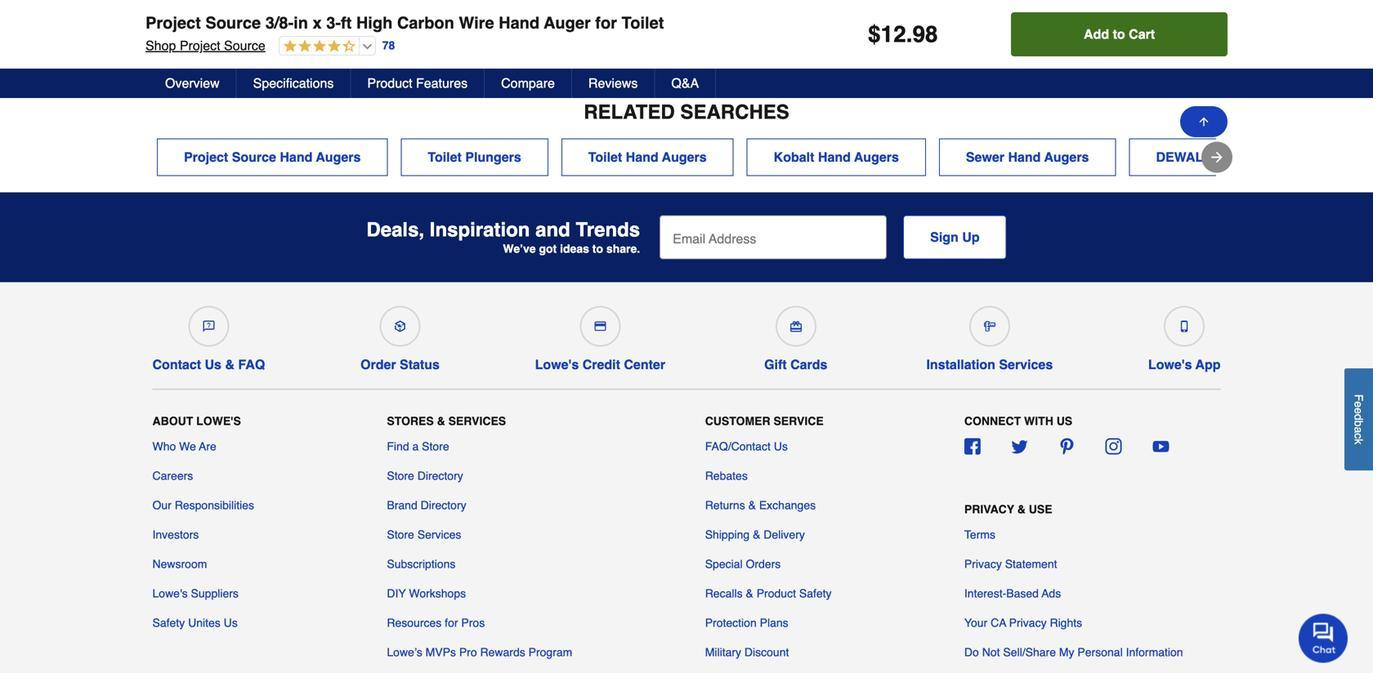 Task type: locate. For each thing, give the bounding box(es) containing it.
and
[[536, 219, 571, 241]]

a right 'find'
[[413, 440, 419, 453]]

hand right wire on the top of the page
[[499, 13, 540, 32]]

dewalt
[[1157, 150, 1211, 165]]

shipping & delivery
[[706, 529, 805, 542]]

pinterest image
[[1059, 439, 1076, 455]]

us right contact
[[205, 357, 222, 373]]

a up k at the bottom right of the page
[[1353, 427, 1366, 433]]

project up shop
[[146, 13, 201, 32]]

1 vertical spatial project
[[180, 38, 221, 53]]

0 vertical spatial a
[[1353, 427, 1366, 433]]

newsroom link
[[153, 557, 207, 573]]

0 vertical spatial privacy
[[965, 503, 1015, 516]]

privacy & use
[[965, 503, 1053, 516]]

investors link
[[153, 527, 199, 543]]

services inside installation services link
[[1000, 357, 1054, 373]]

1 vertical spatial safety
[[153, 617, 185, 630]]

privacy right ca
[[1010, 617, 1047, 630]]

center
[[624, 357, 666, 373]]

project
[[146, 13, 201, 32], [180, 38, 221, 53], [184, 150, 228, 165]]

privacy up terms
[[965, 503, 1015, 516]]

source inside the project source hand augers link
[[232, 150, 276, 165]]

share.
[[607, 242, 641, 256]]

sewer hand augers link
[[940, 139, 1117, 176]]

pros
[[462, 617, 485, 630]]

contact us & faq
[[153, 357, 265, 373]]

us for faq/contact
[[774, 440, 788, 453]]

status
[[400, 357, 440, 373]]

add to cart inside button
[[1085, 27, 1156, 42]]

lowe's left "app"
[[1149, 357, 1193, 373]]

we
[[179, 440, 196, 453]]

2 vertical spatial privacy
[[1010, 617, 1047, 630]]

suppliers
[[191, 588, 239, 601]]

installation services link
[[927, 300, 1054, 373]]

store services
[[387, 529, 462, 542]]

0 horizontal spatial add to cart link
[[142, 1, 299, 37]]

f e e d b a c k
[[1353, 395, 1366, 445]]

1 add to cart link from the left
[[142, 1, 299, 37]]

product up plans
[[757, 588, 797, 601]]

product
[[368, 76, 413, 91], [757, 588, 797, 601]]

safety unites us link
[[153, 615, 238, 632]]

78
[[383, 39, 395, 52]]

1 horizontal spatial add to cart link
[[328, 1, 485, 37]]

stores
[[387, 415, 434, 428]]

4.4 stars image
[[280, 39, 356, 54]]

hand right kobalt
[[819, 150, 851, 165]]

ca
[[991, 617, 1007, 630]]

mobile image
[[1180, 321, 1191, 332]]

hand
[[499, 13, 540, 32], [280, 150, 313, 165], [626, 150, 659, 165], [819, 150, 851, 165], [1009, 150, 1041, 165], [1215, 150, 1247, 165]]

we've
[[503, 242, 536, 256]]

credit
[[583, 357, 621, 373]]

hand for sewer hand augers
[[1009, 150, 1041, 165]]

& left use
[[1018, 503, 1026, 516]]

to for 1st 'add to cart' link
[[214, 13, 225, 27]]

2 e from the top
[[1353, 408, 1366, 414]]

services up connect with us
[[1000, 357, 1054, 373]]

carbon
[[397, 13, 455, 32]]

0 horizontal spatial us
[[205, 357, 222, 373]]

special
[[706, 558, 743, 571]]

plans
[[760, 617, 789, 630]]

our responsibilities link
[[153, 498, 254, 514]]

store down the brand on the left bottom of the page
[[387, 529, 415, 542]]

1 horizontal spatial for
[[596, 13, 617, 32]]

who we are link
[[153, 439, 217, 455]]

cart inside button
[[1130, 27, 1156, 42]]

& inside contact us & faq link
[[225, 357, 235, 373]]

lowe's left credit
[[535, 357, 579, 373]]

product features button
[[351, 69, 485, 98]]

us down "customer service"
[[774, 440, 788, 453]]

toilet left plungers
[[428, 150, 462, 165]]

privacy up interest-
[[965, 558, 1003, 571]]

facebook image
[[965, 439, 981, 455]]

2 vertical spatial source
[[232, 150, 276, 165]]

discount
[[745, 646, 790, 660]]

hand down specifications button
[[280, 150, 313, 165]]

do
[[965, 646, 980, 660]]

customer
[[706, 415, 771, 428]]

store directory link
[[387, 468, 464, 485]]

newsroom
[[153, 558, 207, 571]]

project down overview button
[[184, 150, 228, 165]]

our responsibilities
[[153, 499, 254, 512]]

high
[[356, 13, 393, 32]]

1 horizontal spatial safety
[[800, 588, 832, 601]]

0 vertical spatial us
[[205, 357, 222, 373]]

safety down delivery
[[800, 588, 832, 601]]

& right returns
[[749, 499, 756, 512]]

1 vertical spatial directory
[[421, 499, 467, 512]]

0 vertical spatial source
[[206, 13, 261, 32]]

ads
[[1042, 588, 1062, 601]]

rights
[[1050, 617, 1083, 630]]

brand directory
[[387, 499, 467, 512]]

5 augers from the left
[[1251, 150, 1296, 165]]

services down brand directory
[[418, 529, 462, 542]]

toilet for toilet hand augers
[[589, 150, 623, 165]]

0 vertical spatial product
[[368, 76, 413, 91]]

use
[[1029, 503, 1053, 516]]

safety inside safety unites us "link"
[[153, 617, 185, 630]]

2 vertical spatial store
[[387, 529, 415, 542]]

0 vertical spatial safety
[[800, 588, 832, 601]]

& for privacy & use
[[1018, 503, 1026, 516]]

hand right dewalt
[[1215, 150, 1247, 165]]

2 horizontal spatial us
[[774, 440, 788, 453]]

1 vertical spatial product
[[757, 588, 797, 601]]

lowe's for lowe's credit center
[[535, 357, 579, 373]]

statement
[[1006, 558, 1058, 571]]

personal
[[1078, 646, 1123, 660]]

& inside the returns & exchanges "link"
[[749, 499, 756, 512]]

directory up brand directory
[[418, 470, 464, 483]]

terms
[[965, 529, 996, 542]]

services
[[1000, 357, 1054, 373], [449, 415, 506, 428], [418, 529, 462, 542]]

careers
[[153, 470, 193, 483]]

add to cart
[[190, 13, 251, 27], [376, 13, 437, 27], [562, 13, 623, 27], [1085, 27, 1156, 42]]

store for services
[[387, 529, 415, 542]]

shipping
[[706, 529, 750, 542]]

pickup image
[[395, 321, 406, 332]]

safety
[[800, 588, 832, 601], [153, 617, 185, 630]]

hand right sewer
[[1009, 150, 1041, 165]]

related searches
[[584, 101, 790, 123]]

1 horizontal spatial a
[[1353, 427, 1366, 433]]

& right recalls
[[746, 588, 754, 601]]

toilet down 'related'
[[589, 150, 623, 165]]

lowe's inside 'link'
[[535, 357, 579, 373]]

hand down 'related'
[[626, 150, 659, 165]]

& right stores
[[437, 415, 445, 428]]

sell/share
[[1004, 646, 1057, 660]]

find a store link
[[387, 439, 450, 455]]

lowe's down newsroom
[[153, 588, 188, 601]]

product down 78
[[368, 76, 413, 91]]

store down 'stores & services'
[[422, 440, 450, 453]]

toilet up reviews
[[622, 13, 664, 32]]

hand for kobalt hand augers
[[819, 150, 851, 165]]

services up the find a store link
[[449, 415, 506, 428]]

add to cart link up 78
[[328, 1, 485, 37]]

for left pros
[[445, 617, 458, 630]]

dewalt hand augers link
[[1130, 139, 1323, 176]]

us
[[1057, 415, 1073, 428]]

protection plans link
[[706, 615, 789, 632]]

responsibilities
[[175, 499, 254, 512]]

us
[[205, 357, 222, 373], [774, 440, 788, 453], [224, 617, 238, 630]]

product features
[[368, 76, 468, 91]]

e
[[1353, 402, 1366, 408], [1353, 408, 1366, 414]]

project up overview
[[180, 38, 221, 53]]

0 horizontal spatial safety
[[153, 617, 185, 630]]

1 vertical spatial store
[[387, 470, 415, 483]]

add to cart link
[[142, 1, 299, 37], [328, 1, 485, 37], [514, 1, 671, 37]]

in
[[294, 13, 308, 32]]

& inside recalls & product safety link
[[746, 588, 754, 601]]

customer care image
[[203, 321, 215, 332]]

are
[[199, 440, 217, 453]]

& inside shipping & delivery link
[[753, 529, 761, 542]]

1 vertical spatial source
[[224, 38, 266, 53]]

kobalt hand augers
[[774, 150, 900, 165]]

augers for kobalt hand augers
[[855, 150, 900, 165]]

unites
[[188, 617, 221, 630]]

1 augers from the left
[[316, 150, 361, 165]]

information
[[1127, 646, 1184, 660]]

diy
[[387, 588, 406, 601]]

store up the brand on the left bottom of the page
[[387, 470, 415, 483]]

0 horizontal spatial for
[[445, 617, 458, 630]]

returns & exchanges
[[706, 499, 816, 512]]

augers for toilet hand augers
[[662, 150, 707, 165]]

shipping & delivery link
[[706, 527, 805, 543]]

e up "b"
[[1353, 408, 1366, 414]]

add to cart link up shop project source
[[142, 1, 299, 37]]

project for project source hand augers
[[184, 150, 228, 165]]

1 horizontal spatial us
[[224, 617, 238, 630]]

2 vertical spatial us
[[224, 617, 238, 630]]

b
[[1353, 421, 1366, 427]]

0 horizontal spatial product
[[368, 76, 413, 91]]

2 horizontal spatial add to cart link
[[514, 1, 671, 37]]

add for 1st 'add to cart' link
[[190, 13, 211, 27]]

1 vertical spatial us
[[774, 440, 788, 453]]

2 augers from the left
[[662, 150, 707, 165]]

kobalt
[[774, 150, 815, 165]]

1 horizontal spatial product
[[757, 588, 797, 601]]

us inside "link"
[[224, 617, 238, 630]]

& left faq
[[225, 357, 235, 373]]

2 vertical spatial project
[[184, 150, 228, 165]]

0 vertical spatial services
[[1000, 357, 1054, 373]]

augers for dewalt hand augers
[[1251, 150, 1296, 165]]

for right auger
[[596, 13, 617, 32]]

source
[[206, 13, 261, 32], [224, 38, 266, 53], [232, 150, 276, 165]]

0 vertical spatial directory
[[418, 470, 464, 483]]

toilet hand augers
[[589, 150, 707, 165]]

deals, inspiration and trends we've got ideas to share.
[[367, 219, 641, 256]]

credit card image
[[595, 321, 606, 332]]

sign up
[[931, 230, 980, 245]]

us right unites
[[224, 617, 238, 630]]

safety left unites
[[153, 617, 185, 630]]

lowe's suppliers
[[153, 588, 239, 601]]

directory down 'store directory' link
[[421, 499, 467, 512]]

4 augers from the left
[[1045, 150, 1090, 165]]

gift cards
[[765, 357, 828, 373]]

3 augers from the left
[[855, 150, 900, 165]]

chat invite button image
[[1300, 614, 1349, 664]]

0 vertical spatial project
[[146, 13, 201, 32]]

1 e from the top
[[1353, 402, 1366, 408]]

e up "d"
[[1353, 402, 1366, 408]]

add for 2nd 'add to cart' link from the right
[[376, 13, 397, 27]]

1 vertical spatial privacy
[[965, 558, 1003, 571]]

services inside store services link
[[418, 529, 462, 542]]

safety inside recalls & product safety link
[[800, 588, 832, 601]]

privacy for privacy & use
[[965, 503, 1015, 516]]

& left delivery
[[753, 529, 761, 542]]

shop
[[146, 38, 176, 53]]

services for store services
[[418, 529, 462, 542]]

directory for store directory
[[418, 470, 464, 483]]

0 horizontal spatial a
[[413, 440, 419, 453]]

add to cart link up reviews
[[514, 1, 671, 37]]

resources for pros
[[387, 617, 485, 630]]

2 vertical spatial services
[[418, 529, 462, 542]]

to inside deals, inspiration and trends we've got ideas to share.
[[593, 242, 604, 256]]

about
[[153, 415, 193, 428]]

exchanges
[[760, 499, 816, 512]]



Task type: vqa. For each thing, say whether or not it's contained in the screenshot.
"App"
yes



Task type: describe. For each thing, give the bounding box(es) containing it.
& for stores & services
[[437, 415, 445, 428]]

sign up form
[[660, 215, 1007, 260]]

toilet hand augers link
[[562, 139, 734, 176]]

arrow up image
[[1198, 115, 1211, 128]]

0 vertical spatial store
[[422, 440, 450, 453]]

specifications button
[[237, 69, 351, 98]]

source for 3/8-
[[206, 13, 261, 32]]

0 vertical spatial for
[[596, 13, 617, 32]]

& for recalls & product safety
[[746, 588, 754, 601]]

trends
[[576, 219, 641, 241]]

features
[[416, 76, 468, 91]]

lowe's for lowe's suppliers
[[153, 588, 188, 601]]

lowe's app
[[1149, 357, 1221, 373]]

instagram image
[[1106, 439, 1123, 455]]

contact us & faq link
[[153, 300, 265, 373]]

protection plans
[[706, 617, 789, 630]]

to for 2nd 'add to cart' link from the right
[[400, 13, 411, 27]]

terms link
[[965, 527, 996, 543]]

$
[[869, 21, 881, 47]]

lowe's mvps pro rewards program
[[387, 646, 573, 660]]

arrow right image
[[1210, 149, 1226, 166]]

1 vertical spatial a
[[413, 440, 419, 453]]

twitter image
[[1012, 439, 1028, 455]]

connect with us
[[965, 415, 1073, 428]]

ft
[[341, 13, 352, 32]]

q&a button
[[655, 69, 717, 98]]

& for returns & exchanges
[[749, 499, 756, 512]]

installation services
[[927, 357, 1054, 373]]

delivery
[[764, 529, 805, 542]]

about lowe's
[[153, 415, 241, 428]]

services for installation services
[[1000, 357, 1054, 373]]

based
[[1007, 588, 1039, 601]]

add inside add to cart button
[[1085, 27, 1110, 42]]

toilet for toilet plungers
[[428, 150, 462, 165]]

faq
[[238, 357, 265, 373]]

c
[[1353, 433, 1366, 439]]

product inside product features "button"
[[368, 76, 413, 91]]

returns
[[706, 499, 746, 512]]

dimensions image
[[985, 321, 996, 332]]

lowe's credit center
[[535, 357, 666, 373]]

reviews
[[589, 76, 638, 91]]

a inside button
[[1353, 427, 1366, 433]]

returns & exchanges link
[[706, 498, 816, 514]]

contact
[[153, 357, 201, 373]]

order status
[[361, 357, 440, 373]]

$ 12 . 98
[[869, 21, 939, 47]]

store for directory
[[387, 470, 415, 483]]

diy workshops
[[387, 588, 466, 601]]

Email Address email field
[[660, 215, 887, 260]]

my
[[1060, 646, 1075, 660]]

gift card image
[[791, 321, 802, 332]]

lowe's suppliers link
[[153, 586, 239, 602]]

store directory
[[387, 470, 464, 483]]

find a store
[[387, 440, 450, 453]]

& for shipping & delivery
[[753, 529, 761, 542]]

recalls & product safety
[[706, 588, 832, 601]]

up
[[963, 230, 980, 245]]

project for project source 3/8-in x 3-ft high carbon wire hand auger for toilet
[[146, 13, 201, 32]]

youtube image
[[1153, 439, 1170, 455]]

hand for dewalt hand augers
[[1215, 150, 1247, 165]]

who we are
[[153, 440, 217, 453]]

hand for toilet hand augers
[[626, 150, 659, 165]]

augers for sewer hand augers
[[1045, 150, 1090, 165]]

brand
[[387, 499, 418, 512]]

interest-
[[965, 588, 1007, 601]]

installation
[[927, 357, 996, 373]]

brand directory link
[[387, 498, 467, 514]]

store services link
[[387, 527, 462, 543]]

to for third 'add to cart' link from left
[[586, 13, 596, 27]]

customer service
[[706, 415, 824, 428]]

faq/contact us link
[[706, 439, 788, 455]]

service
[[774, 415, 824, 428]]

recalls & product safety link
[[706, 586, 832, 602]]

us for contact
[[205, 357, 222, 373]]

3-
[[326, 13, 341, 32]]

2 add to cart link from the left
[[328, 1, 485, 37]]

lowe's for lowe's app
[[1149, 357, 1193, 373]]

1 vertical spatial for
[[445, 617, 458, 630]]

privacy statement
[[965, 558, 1058, 571]]

plungers
[[466, 150, 522, 165]]

recalls
[[706, 588, 743, 601]]

add for third 'add to cart' link from left
[[562, 13, 583, 27]]

inspiration
[[430, 219, 530, 241]]

compare
[[501, 76, 555, 91]]

order
[[361, 357, 396, 373]]

privacy for privacy statement
[[965, 558, 1003, 571]]

directory for brand directory
[[421, 499, 467, 512]]

auger
[[544, 13, 591, 32]]

lowe's mvps pro rewards program link
[[387, 645, 573, 661]]

special orders link
[[706, 557, 781, 573]]

12
[[881, 21, 907, 47]]

lowe's up are
[[196, 415, 241, 428]]

faq/contact us
[[706, 440, 788, 453]]

3 add to cart link from the left
[[514, 1, 671, 37]]

specifications
[[253, 76, 334, 91]]

gift
[[765, 357, 787, 373]]

program
[[529, 646, 573, 660]]

lowe's app link
[[1149, 300, 1221, 373]]

military discount link
[[706, 645, 790, 661]]

compare button
[[485, 69, 572, 98]]

do not sell/share my personal information
[[965, 646, 1184, 660]]

subscriptions link
[[387, 557, 456, 573]]

add to cart button
[[1012, 12, 1228, 56]]

wire
[[459, 13, 494, 32]]

cards
[[791, 357, 828, 373]]

reviews button
[[572, 69, 655, 98]]

k
[[1353, 439, 1366, 445]]

lowe's credit center link
[[535, 300, 666, 373]]

our
[[153, 499, 172, 512]]

source for hand
[[232, 150, 276, 165]]

to inside button
[[1114, 27, 1126, 42]]

your ca privacy rights link
[[965, 615, 1083, 632]]

product inside recalls & product safety link
[[757, 588, 797, 601]]

related
[[584, 101, 675, 123]]

1 vertical spatial services
[[449, 415, 506, 428]]

workshops
[[409, 588, 466, 601]]



